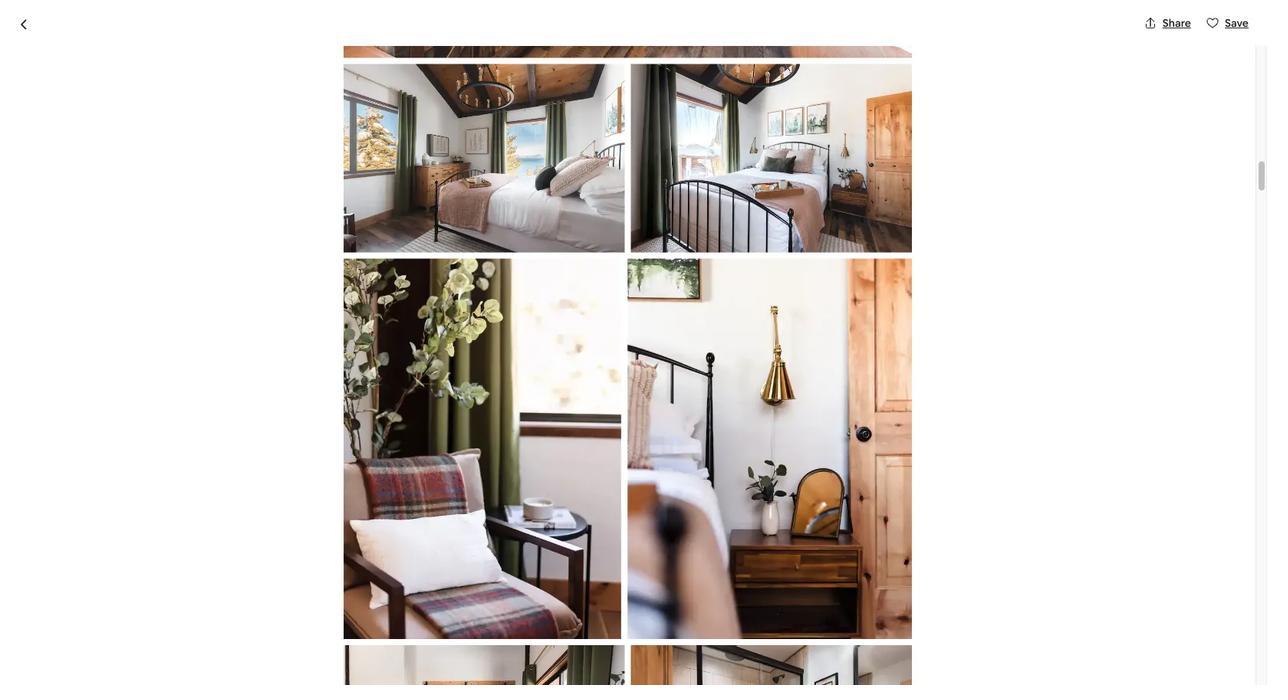 Task type: describe. For each thing, give the bounding box(es) containing it.
off
[[372, 676, 388, 686]]

restored
[[357, 400, 406, 416]]

for up soaring
[[245, 492, 261, 508]]

1 vertical spatial that
[[417, 566, 441, 582]]

rubicon inside located in tahoe's storied west shore, the heller haus is the latest stayluxe rubicon offering, boasting majestic panoramic lake views, a rustic yet refined setting to enjoy a week on the slopes.
[[626, 143, 672, 158]]

12)
[[533, 253, 549, 269]]

heller inside a home for all seasons, and retaining its gorgeous redwood post and beam architecture and soaring granite fireplace, this cozy but spacious mountain lodge is the perfect basecamp for all of your tahoe adventures. enjoy panoramic views from rubicon peak to mt rose, and sapphire blue waters that appear to be so close you could almost reach it. the heller haus is perched atop a vista that allows for a truly four season tahoe experience.
[[223, 566, 255, 582]]

where you'll sleep
[[198, 321, 342, 343]]

character
[[222, 419, 277, 434]]

redwood
[[478, 492, 530, 508]]

3 inside ~ 3000 sq ft luxury lodge - 5 bedrooms, 1 king, 3 queens, 4 twins bunks, (sleeps up to 12)
[[317, 253, 324, 269]]

1 horizontal spatial all
[[279, 529, 291, 545]]

so
[[494, 548, 507, 563]]

bedroom
[[455, 535, 508, 551]]

wood
[[315, 308, 347, 324]]

in inside thoughtfully renovated and restored in 2023, the heller haus returns to tahoe with the rich character of a classic alpine lodge, while delivering refined modern appointments and stunning design allowing you to unwind after an exhilarating day on the slopes, or a an epic day out on the lake.
[[408, 400, 418, 416]]

from
[[573, 529, 600, 545]]

0 vertical spatial all
[[264, 492, 276, 508]]

design
[[274, 437, 311, 453]]

hosts.
[[451, 40, 482, 54]]

gear,
[[526, 676, 553, 686]]

2
[[511, 535, 518, 551]]

$1,009 x 5 nights button
[[790, 324, 883, 339]]

inside
[[611, 676, 644, 686]]

0 horizontal spatial service
[[809, 476, 851, 492]]

where
[[198, 321, 251, 343]]

a left vista
[[379, 566, 386, 582]]

located in tahoe's storied west shore, the heller haus is the latest stayluxe rubicon offering, boasting majestic panoramic lake views, a rustic yet refined setting to enjoy a week on the slopes.
[[198, 143, 684, 195]]

your inside a home for all seasons, and retaining its gorgeous redwood post and beam architecture and soaring granite fireplace, this cozy but spacious mountain lodge is the perfect basecamp for all of your tahoe adventures. enjoy panoramic views from rubicon peak to mt rose, and sapphire blue waters that appear to be so close you could almost reach it. the heller haus is perched atop a vista that allows for a truly four season tahoe experience.
[[308, 529, 334, 545]]

cozy
[[387, 511, 414, 526]]

on inside located in tahoe's storied west shore, the heller haus is the latest stayluxe rubicon offering, boasting majestic panoramic lake views, a rustic yet refined setting to enjoy a week on the slopes.
[[231, 179, 246, 195]]

rich
[[198, 419, 219, 434]]

for down granite
[[260, 529, 276, 545]]

- inside ~ 3000 sq ft luxury lodge - 5 bedrooms, 1 king, 3 queens, 4 twins bunks, (sleeps up to 12)
[[198, 253, 203, 269]]

1 vertical spatial is
[[582, 511, 590, 526]]

views,
[[439, 161, 474, 177]]

fee inside "traci and benjamin covers the service fee for their guests."
[[895, 492, 913, 507]]

x
[[830, 324, 836, 339]]

snow
[[340, 676, 369, 686]]

taxes
[[863, 404, 895, 420]]

and up lodge
[[561, 492, 582, 508]]

/
[[616, 323, 620, 337]]

mt
[[198, 548, 213, 563]]

allows
[[444, 566, 478, 582]]

fully
[[206, 290, 231, 306]]

to up it.
[[681, 529, 694, 545]]

2023,
[[421, 400, 452, 416]]

are
[[305, 40, 321, 54]]

listing
[[940, 560, 970, 574]]

haus for returns
[[512, 400, 540, 416]]

gourmet
[[290, 290, 340, 306]]

a down so
[[500, 566, 507, 582]]

vista
[[388, 566, 415, 582]]

haus for is
[[475, 143, 503, 158]]

its
[[406, 492, 419, 508]]

save
[[1225, 16, 1249, 30]]

the up shake
[[276, 658, 295, 674]]

and up the alpine
[[333, 400, 354, 416]]

and inside '- fully equipped gourmet kitchen - granite hearth and wood burning fireplace'
[[291, 308, 312, 324]]

and down a
[[198, 511, 220, 526]]

heller for while
[[476, 400, 509, 416]]

1 horizontal spatial be
[[902, 292, 915, 306]]

boots,
[[418, 676, 454, 686]]

after
[[445, 437, 473, 453]]

a left rustic
[[476, 161, 483, 177]]

greeted with the warmth of alder and redwoods, you can unload your gear as you enter the mudroom. shake the snow off your boots, unload your gear, and head inside the ol
[[198, 658, 691, 686]]

reserve button
[[790, 243, 1037, 280]]

gorgeous
[[422, 492, 476, 508]]

heller for rustic
[[440, 143, 472, 158]]

the down greeted on the left
[[198, 676, 217, 686]]

soaring
[[222, 511, 264, 526]]

covers
[[790, 492, 828, 507]]

lodge
[[547, 511, 579, 526]]

dialog containing share
[[0, 0, 1267, 686]]

11/13/2023 button
[[790, 145, 1037, 188]]

no
[[790, 476, 807, 492]]

and right alder
[[390, 658, 411, 674]]

while
[[417, 419, 446, 434]]

benjamin
[[937, 476, 989, 492]]

0 horizontal spatial day
[[241, 456, 262, 471]]

or
[[664, 437, 676, 453]]

cleaning fee button
[[790, 351, 861, 367]]

the inside "traci and benjamin covers the service fee for their guests."
[[830, 492, 849, 507]]

and up fireplace,
[[329, 492, 351, 508]]

classic
[[303, 419, 340, 434]]

won't
[[872, 292, 899, 306]]

this for report this listing
[[919, 560, 938, 574]]

kitchen
[[343, 290, 384, 306]]

slopes,
[[622, 437, 661, 453]]

0 horizontal spatial unload
[[457, 676, 495, 686]]

panoramic inside located in tahoe's storied west shore, the heller haus is the latest stayluxe rubicon offering, boasting majestic panoramic lake views, a rustic yet refined setting to enjoy a week on the slopes.
[[351, 161, 411, 177]]

1 / 3
[[609, 323, 629, 337]]

retaining
[[353, 492, 403, 508]]

you inside thoughtfully renovated and restored in 2023, the heller haus returns to tahoe with the rich character of a classic alpine lodge, while delivering refined modern appointments and stunning design allowing you to unwind after an exhilarating day on the slopes, or a an epic day out on the lake.
[[363, 437, 384, 453]]

rustic
[[486, 161, 517, 177]]

the left slopes, at the bottom of page
[[600, 437, 619, 453]]

traci
[[882, 476, 909, 492]]

total
[[790, 404, 819, 420]]

king,
[[287, 253, 315, 269]]

to inside ~ 3000 sq ft luxury lodge - 5 bedrooms, 1 king, 3 queens, 4 twins bunks, (sleeps up to 12)
[[518, 253, 530, 269]]

reserve
[[891, 253, 937, 269]]

night
[[846, 110, 875, 125]]

no service fee.
[[790, 476, 875, 492]]

report
[[882, 560, 917, 574]]

1 inside ~ 3000 sq ft luxury lodge - 5 bedrooms, 1 king, 3 queens, 4 twins bunks, (sleeps up to 12)
[[279, 253, 284, 269]]

the down enter
[[647, 676, 666, 686]]

modern
[[550, 419, 595, 434]]

1 vertical spatial yet
[[960, 292, 976, 306]]

be inside a home for all seasons, and retaining its gorgeous redwood post and beam architecture and soaring granite fireplace, this cozy but spacious mountain lodge is the perfect basecamp for all of your tahoe adventures. enjoy panoramic views from rubicon peak to mt rose, and sapphire blue waters that appear to be so close you could almost reach it. the heller haus is perched atop a vista that allows for a truly four season tahoe experience.
[[476, 548, 491, 563]]

thoughtfully renovated and restored in 2023, the heller haus returns to tahoe with the rich character of a classic alpine lodge, while delivering refined modern appointments and stunning design allowing you to unwind after an exhilarating day on the slopes, or a an epic day out on the lake.
[[198, 400, 688, 471]]

share button
[[1138, 10, 1197, 36]]

boasting
[[248, 161, 298, 177]]

this inside a home for all seasons, and retaining its gorgeous redwood post and beam architecture and soaring granite fireplace, this cozy but spacious mountain lodge is the perfect basecamp for all of your tahoe adventures. enjoy panoramic views from rubicon peak to mt rose, and sapphire blue waters that appear to be so close you could almost reach it. the heller haus is perched atop a vista that allows for a truly four season tahoe experience.
[[364, 511, 385, 526]]

peak
[[651, 529, 679, 545]]

$1,009 night
[[790, 105, 875, 127]]

1 inside where you'll sleep region
[[609, 323, 613, 337]]

yet inside located in tahoe's storied west shore, the heller haus is the latest stayluxe rubicon offering, boasting majestic panoramic lake views, a rustic yet refined setting to enjoy a week on the slopes.
[[520, 161, 538, 177]]

renovated
[[273, 400, 330, 416]]

is inside located in tahoe's storied west shore, the heller haus is the latest stayluxe rubicon offering, boasting majestic panoramic lake views, a rustic yet refined setting to enjoy a week on the slopes.
[[506, 143, 514, 158]]

superhosts are experienced, highly rated hosts.
[[247, 40, 482, 54]]

superhosts
[[247, 40, 303, 54]]

guests.
[[790, 507, 831, 523]]

quintessential
[[324, 106, 424, 121]]

the up delivering
[[454, 400, 473, 416]]

your up "head"
[[563, 658, 589, 674]]

total before taxes
[[790, 404, 895, 420]]

spacious
[[439, 511, 488, 526]]

fee.
[[853, 476, 875, 492]]

0 vertical spatial that
[[392, 548, 416, 563]]

delivering
[[449, 419, 504, 434]]

single
[[464, 554, 492, 568]]

of inside a home for all seasons, and retaining its gorgeous redwood post and beam architecture and soaring granite fireplace, this cozy but spacious mountain lodge is the perfect basecamp for all of your tahoe adventures. enjoy panoramic views from rubicon peak to mt rose, and sapphire blue waters that appear to be so close you could almost reach it. the heller haus is perched atop a vista that allows for a truly four season tahoe experience.
[[294, 529, 306, 545]]

the up or
[[665, 400, 684, 416]]

a right the enjoy
[[675, 161, 681, 177]]

vintage
[[265, 106, 316, 121]]

2 horizontal spatial on
[[583, 437, 597, 453]]

and right 'gear,'
[[556, 676, 577, 686]]

save button
[[1200, 10, 1255, 36]]

what
[[198, 641, 242, 663]]

majestic
[[301, 161, 348, 177]]

lodge
[[309, 235, 345, 250]]

4 inside ~ 3000 sq ft luxury lodge - 5 bedrooms, 1 king, 3 queens, 4 twins bunks, (sleeps up to 12)
[[376, 253, 383, 269]]

majestic
[[198, 106, 256, 121]]

the down warmth at left bottom
[[318, 676, 337, 686]]



Task type: vqa. For each thing, say whether or not it's contained in the screenshot.
Profile element
no



Task type: locate. For each thing, give the bounding box(es) containing it.
double the fun, double the beds, and double the memories made in this cozy kids' room! image
[[455, 360, 699, 523], [455, 360, 699, 523]]

2 vertical spatial tahoe
[[606, 566, 640, 582]]

stunning
[[222, 437, 271, 453]]

all down granite
[[279, 529, 291, 545]]

1 vertical spatial with
[[249, 658, 273, 674]]

panoramic
[[351, 161, 411, 177], [475, 529, 535, 545]]

0 vertical spatial 1
[[279, 253, 284, 269]]

2 horizontal spatial haus
[[512, 400, 540, 416]]

an left epic in the left bottom of the page
[[198, 456, 212, 471]]

heller up views,
[[440, 143, 472, 158]]

our newly renovated bathroom boasts a beautifully crafted vanity, sleek sink, and carefully chosen hardware, all set against a backdrop of freshly painted walls. perfect for unwinding after a long day of outdoor adventures. image
[[631, 646, 912, 686], [631, 646, 912, 686]]

$1,009 left night
[[790, 105, 842, 127]]

post
[[532, 492, 558, 508]]

0 vertical spatial rubicon
[[626, 143, 672, 158]]

tahoe down almost
[[606, 566, 640, 582]]

you left can
[[476, 658, 497, 674]]

0 vertical spatial fee
[[842, 351, 861, 367]]

0 vertical spatial day
[[560, 437, 580, 453]]

of up snow
[[344, 658, 356, 674]]

service right no
[[809, 476, 851, 492]]

epic
[[215, 456, 239, 471]]

warmth
[[298, 658, 341, 674]]

0 horizontal spatial that
[[392, 548, 416, 563]]

3 right /
[[623, 323, 629, 337]]

beam
[[585, 492, 617, 508]]

rubicon inside a home for all seasons, and retaining its gorgeous redwood post and beam architecture and soaring granite fireplace, this cozy but spacious mountain lodge is the perfect basecamp for all of your tahoe adventures. enjoy panoramic views from rubicon peak to mt rose, and sapphire blue waters that appear to be so close you could almost reach it. the heller haus is perched atop a vista that allows for a truly four season tahoe experience.
[[603, 529, 648, 545]]

2 vertical spatial of
[[344, 658, 356, 674]]

heller down rose,
[[223, 566, 255, 582]]

1 $1,009 from the top
[[790, 105, 842, 127]]

0 vertical spatial of
[[279, 419, 291, 434]]

architecture
[[620, 492, 689, 508]]

1 horizontal spatial service
[[852, 492, 892, 507]]

1 horizontal spatial this
[[364, 511, 385, 526]]

this left listing
[[919, 560, 938, 574]]

-
[[198, 253, 203, 269], [198, 290, 203, 306], [198, 308, 203, 324]]

tahoe
[[426, 106, 467, 121]]

0 vertical spatial be
[[902, 292, 915, 306]]

4 left the twins
[[376, 253, 383, 269]]

this for what this place offers
[[245, 641, 275, 663]]

refined for yet
[[541, 161, 581, 177]]

2 - from the top
[[198, 290, 203, 306]]

1 vertical spatial 5
[[839, 324, 846, 339]]

of inside greeted with the warmth of alder and redwoods, you can unload your gear as you enter the mudroom. shake the snow off your boots, unload your gear, and head inside the ol
[[344, 658, 356, 674]]

haus inside thoughtfully renovated and restored in 2023, the heller haus returns to tahoe with the rich character of a classic alpine lodge, while delivering refined modern appointments and stunning design allowing you to unwind after an exhilarating day on the slopes, or a an epic day out on the lake.
[[512, 400, 540, 416]]

yet
[[520, 161, 538, 177], [960, 292, 976, 306]]

$1,009 for $1,009 x 5 nights
[[790, 324, 827, 339]]

basecamp
[[198, 529, 257, 545]]

the inside a home for all seasons, and retaining its gorgeous redwood post and beam architecture and soaring granite fireplace, this cozy but spacious mountain lodge is the perfect basecamp for all of your tahoe adventures. enjoy panoramic views from rubicon peak to mt rose, and sapphire blue waters that appear to be so close you could almost reach it. the heller haus is perched atop a vista that allows for a truly four season tahoe experience.
[[593, 511, 612, 526]]

experienced,
[[324, 40, 388, 54]]

with inside thoughtfully renovated and restored in 2023, the heller haus returns to tahoe with the rich character of a classic alpine lodge, while delivering refined modern appointments and stunning design allowing you to unwind after an exhilarating day on the slopes, or a an epic day out on the lake.
[[638, 400, 662, 416]]

reach
[[640, 548, 672, 563]]

0 vertical spatial 3
[[317, 253, 324, 269]]

an down delivering
[[475, 437, 489, 453]]

2 horizontal spatial this
[[919, 560, 938, 574]]

charged
[[917, 292, 958, 306]]

a home for all seasons, and retaining its gorgeous redwood post and beam architecture and soaring granite fireplace, this cozy but spacious mountain lodge is the perfect basecamp for all of your tahoe adventures. enjoy panoramic views from rubicon peak to mt rose, and sapphire blue waters that appear to be so close you could almost reach it. the heller haus is perched atop a vista that allows for a truly four season tahoe experience.
[[198, 492, 696, 600]]

panoramic inside a home for all seasons, and retaining its gorgeous redwood post and beam architecture and soaring granite fireplace, this cozy but spacious mountain lodge is the perfect basecamp for all of your tahoe adventures. enjoy panoramic views from rubicon peak to mt rose, and sapphire blue waters that appear to be so close you could almost reach it. the heller haus is perched atop a vista that allows for a truly four season tahoe experience.
[[475, 529, 535, 545]]

be left so
[[476, 548, 491, 563]]

perched
[[300, 566, 347, 582]]

day down modern
[[560, 437, 580, 453]]

unload up 'gear,'
[[522, 658, 561, 674]]

1 horizontal spatial 5
[[839, 324, 846, 339]]

your down can
[[498, 676, 523, 686]]

adventures.
[[373, 529, 440, 545]]

the left fee. at the bottom right
[[830, 492, 849, 507]]

1 horizontal spatial haus
[[475, 143, 503, 158]]

0 horizontal spatial be
[[476, 548, 491, 563]]

as
[[620, 658, 632, 674]]

refined down latest
[[541, 161, 581, 177]]

this up "mudroom."
[[245, 641, 275, 663]]

report this listing
[[882, 560, 970, 574]]

0 vertical spatial is
[[506, 143, 514, 158]]

0 horizontal spatial with
[[249, 658, 273, 674]]

to inside located in tahoe's storied west shore, the heller haus is the latest stayluxe rubicon offering, boasting majestic panoramic lake views, a rustic yet refined setting to enjoy a week on the slopes.
[[627, 161, 639, 177]]

tahoe up appointments
[[600, 400, 635, 416]]

0 horizontal spatial an
[[198, 456, 212, 471]]

| left vintage
[[259, 106, 262, 121]]

fireplace
[[396, 308, 445, 324]]

you down the alpine
[[363, 437, 384, 453]]

|
[[259, 106, 262, 121], [319, 106, 322, 121]]

refined for delivering
[[507, 419, 547, 434]]

0 vertical spatial 4
[[376, 253, 383, 269]]

rubicon up the enjoy
[[626, 143, 672, 158]]

haus inside a home for all seasons, and retaining its gorgeous redwood post and beam architecture and soaring granite fireplace, this cozy but spacious mountain lodge is the perfect basecamp for all of your tahoe adventures. enjoy panoramic views from rubicon peak to mt rose, and sapphire blue waters that appear to be so close you could almost reach it. the heller haus is perched atop a vista that allows for a truly four season tahoe experience.
[[258, 566, 286, 582]]

this down the retaining at left
[[364, 511, 385, 526]]

0 horizontal spatial panoramic
[[351, 161, 411, 177]]

1 horizontal spatial in
[[408, 400, 418, 416]]

rose,
[[216, 548, 246, 563]]

the down beam
[[593, 511, 612, 526]]

heller inside thoughtfully renovated and restored in 2023, the heller haus returns to tahoe with the rich character of a classic alpine lodge, while delivering refined modern appointments and stunning design allowing you to unwind after an exhilarating day on the slopes, or a an epic day out on the lake.
[[476, 400, 509, 416]]

1 vertical spatial an
[[198, 456, 212, 471]]

day down 'stunning'
[[241, 456, 262, 471]]

for down so
[[481, 566, 497, 582]]

and right rose,
[[249, 548, 270, 563]]

luxury
[[268, 235, 306, 250]]

with up "mudroom."
[[249, 658, 273, 674]]

1 horizontal spatial fee
[[895, 492, 913, 507]]

storied
[[305, 143, 345, 158]]

tahoe inside thoughtfully renovated and restored in 2023, the heller haus returns to tahoe with the rich character of a classic alpine lodge, while delivering refined modern appointments and stunning design allowing you to unwind after an exhilarating day on the slopes, or a an epic day out on the lake.
[[600, 400, 635, 416]]

up
[[500, 253, 515, 269]]

0 horizontal spatial in
[[247, 143, 257, 158]]

0 horizontal spatial 1
[[279, 253, 284, 269]]

cleaning fee
[[790, 351, 861, 367]]

1 vertical spatial this
[[919, 560, 938, 574]]

granite
[[266, 511, 307, 526]]

you'll
[[255, 321, 296, 343]]

indulge in the serene beauty of lake tahoe from the comfort of our modern rustic bedroom, thoughtfully designed to provide a refined mountain escape and elevate your stay. image
[[343, 65, 625, 253], [343, 65, 625, 253], [631, 65, 912, 253], [631, 65, 912, 253], [343, 259, 912, 640], [343, 259, 912, 640], [198, 360, 443, 523], [198, 360, 443, 523], [343, 646, 625, 686], [343, 646, 625, 686]]

3000
[[208, 235, 237, 250]]

2 vertical spatial this
[[245, 641, 275, 663]]

0 horizontal spatial all
[[264, 492, 276, 508]]

all up granite
[[264, 492, 276, 508]]

service left and
[[852, 492, 892, 507]]

and down rich
[[198, 437, 220, 453]]

0 vertical spatial haus
[[475, 143, 503, 158]]

refined inside thoughtfully renovated and restored in 2023, the heller haus returns to tahoe with the rich character of a classic alpine lodge, while delivering refined modern appointments and stunning design allowing you to unwind after an exhilarating day on the slopes, or a an epic day out on the lake.
[[507, 419, 547, 434]]

1 left king,
[[279, 253, 284, 269]]

1 vertical spatial day
[[241, 456, 262, 471]]

allowing
[[314, 437, 361, 453]]

| right vintage
[[319, 106, 322, 121]]

1 vertical spatial 4
[[455, 554, 461, 568]]

- left fully
[[198, 290, 203, 306]]

1 vertical spatial rubicon
[[603, 529, 648, 545]]

$1,009 for $1,009 night
[[790, 105, 842, 127]]

and
[[291, 308, 312, 324], [333, 400, 354, 416], [198, 437, 220, 453], [329, 492, 351, 508], [561, 492, 582, 508], [198, 511, 220, 526], [249, 548, 270, 563], [390, 658, 411, 674], [556, 676, 577, 686]]

1 vertical spatial tahoe
[[336, 529, 371, 545]]

1 vertical spatial panoramic
[[475, 529, 535, 545]]

rubicon
[[626, 143, 672, 158], [603, 529, 648, 545]]

panoramic up so
[[475, 529, 535, 545]]

you down views
[[542, 548, 562, 563]]

four
[[538, 566, 561, 582]]

0 vertical spatial 5
[[206, 253, 212, 269]]

1 horizontal spatial unload
[[522, 658, 561, 674]]

0 vertical spatial in
[[247, 143, 257, 158]]

experience.
[[198, 584, 264, 600]]

heller
[[440, 143, 472, 158], [476, 400, 509, 416], [223, 566, 255, 582]]

is up rustic
[[506, 143, 514, 158]]

sq
[[240, 235, 253, 250]]

1 - from the top
[[198, 253, 203, 269]]

the left the lake.
[[304, 456, 323, 471]]

you won't be charged yet
[[851, 292, 976, 306]]

bedroom 2 4 single beds
[[455, 535, 519, 568]]

is
[[506, 143, 514, 158], [582, 511, 590, 526], [289, 566, 297, 582]]

3 down lodge
[[317, 253, 324, 269]]

on down design
[[286, 456, 301, 471]]

0 vertical spatial with
[[638, 400, 662, 416]]

5 right x
[[839, 324, 846, 339]]

3 - from the top
[[198, 308, 203, 324]]

$1,009 left x
[[790, 324, 827, 339]]

1 vertical spatial $1,009
[[790, 324, 827, 339]]

0 vertical spatial -
[[198, 253, 203, 269]]

on down offering,
[[231, 179, 246, 195]]

haus up the exhilarating
[[512, 400, 540, 416]]

- down the ~
[[198, 253, 203, 269]]

(sleeps
[[458, 253, 498, 269]]

rated
[[422, 40, 449, 54]]

1 vertical spatial on
[[583, 437, 597, 453]]

0 horizontal spatial yet
[[520, 161, 538, 177]]

2 vertical spatial heller
[[223, 566, 255, 582]]

you right as
[[635, 658, 655, 674]]

slopes.
[[270, 179, 309, 195]]

service inside "traci and benjamin covers the service fee for their guests."
[[852, 492, 892, 507]]

4 left single
[[455, 554, 461, 568]]

the left latest
[[517, 143, 536, 158]]

2 $1,009 from the top
[[790, 324, 827, 339]]

the down boasting
[[248, 179, 267, 195]]

fireplace,
[[309, 511, 362, 526]]

to up allows
[[461, 548, 474, 563]]

0 horizontal spatial fee
[[842, 351, 861, 367]]

on down modern
[[583, 437, 597, 453]]

located
[[198, 143, 245, 158]]

1 vertical spatial heller
[[476, 400, 509, 416]]

0 vertical spatial tahoe
[[600, 400, 635, 416]]

hearth
[[250, 308, 288, 324]]

exhilarating
[[492, 437, 557, 453]]

1 vertical spatial of
[[294, 529, 306, 545]]

with up appointments
[[638, 400, 662, 416]]

1 vertical spatial unload
[[457, 676, 495, 686]]

tahoe up blue
[[336, 529, 371, 545]]

of up design
[[279, 419, 291, 434]]

0 horizontal spatial 5
[[206, 253, 212, 269]]

rubicon up almost
[[603, 529, 648, 545]]

is up from
[[582, 511, 590, 526]]

this
[[364, 511, 385, 526], [919, 560, 938, 574], [245, 641, 275, 663]]

1 vertical spatial refined
[[507, 419, 547, 434]]

of
[[279, 419, 291, 434], [294, 529, 306, 545], [344, 658, 356, 674]]

an
[[475, 437, 489, 453], [198, 456, 212, 471]]

majestic | vintage | quintessential tahoe
[[198, 106, 467, 121]]

2 vertical spatial is
[[289, 566, 297, 582]]

5
[[206, 253, 212, 269], [839, 324, 846, 339]]

refined up the exhilarating
[[507, 419, 547, 434]]

yet right the 'charged'
[[960, 292, 976, 306]]

stayluxe
[[573, 143, 624, 158]]

you
[[363, 437, 384, 453], [542, 548, 562, 563], [476, 658, 497, 674], [635, 658, 655, 674]]

11/13/2023
[[799, 165, 852, 178]]

traci and benjamin covers the service fee for their guests.
[[790, 476, 989, 523]]

that up vista
[[392, 548, 416, 563]]

your right off
[[391, 676, 416, 686]]

a right or
[[678, 437, 685, 453]]

4 inside the bedroom 2 4 single beds
[[455, 554, 461, 568]]

0 horizontal spatial 4
[[376, 253, 383, 269]]

1 horizontal spatial an
[[475, 437, 489, 453]]

shore,
[[380, 143, 415, 158]]

be
[[902, 292, 915, 306], [476, 548, 491, 563]]

2 horizontal spatial heller
[[476, 400, 509, 416]]

1 horizontal spatial that
[[417, 566, 441, 582]]

refined inside located in tahoe's storied west shore, the heller haus is the latest stayluxe rubicon offering, boasting majestic panoramic lake views, a rustic yet refined setting to enjoy a week on the slopes.
[[541, 161, 581, 177]]

2 | from the left
[[319, 106, 322, 121]]

lake.
[[325, 456, 351, 471]]

tahoe
[[600, 400, 635, 416], [336, 529, 371, 545], [606, 566, 640, 582]]

where you'll sleep region
[[192, 317, 705, 574]]

is down sapphire
[[289, 566, 297, 582]]

1 horizontal spatial 1
[[609, 323, 613, 337]]

2 vertical spatial on
[[286, 456, 301, 471]]

fee right fee. at the bottom right
[[895, 492, 913, 507]]

1 horizontal spatial is
[[506, 143, 514, 158]]

in up boasting
[[247, 143, 257, 158]]

1 horizontal spatial of
[[294, 529, 306, 545]]

0 vertical spatial unload
[[522, 658, 561, 674]]

1 vertical spatial fee
[[895, 492, 913, 507]]

0 horizontal spatial |
[[259, 106, 262, 121]]

1 horizontal spatial on
[[286, 456, 301, 471]]

dialog
[[0, 0, 1267, 686]]

0 horizontal spatial heller
[[223, 566, 255, 582]]

0 horizontal spatial 3
[[317, 253, 324, 269]]

2 vertical spatial haus
[[258, 566, 286, 582]]

5 inside ~ 3000 sq ft luxury lodge - 5 bedrooms, 1 king, 3 queens, 4 twins bunks, (sleeps up to 12)
[[206, 253, 212, 269]]

0 vertical spatial panoramic
[[351, 161, 411, 177]]

0 horizontal spatial is
[[289, 566, 297, 582]]

1 horizontal spatial with
[[638, 400, 662, 416]]

to left the enjoy
[[627, 161, 639, 177]]

you inside a home for all seasons, and retaining its gorgeous redwood post and beam architecture and soaring granite fireplace, this cozy but spacious mountain lodge is the perfect basecamp for all of your tahoe adventures. enjoy panoramic views from rubicon peak to mt rose, and sapphire blue waters that appear to be so close you could almost reach it. the heller haus is perched atop a vista that allows for a truly four season tahoe experience.
[[542, 548, 562, 563]]

1 vertical spatial haus
[[512, 400, 540, 416]]

3 inside where you'll sleep region
[[623, 323, 629, 337]]

1 horizontal spatial panoramic
[[475, 529, 535, 545]]

that down appear
[[417, 566, 441, 582]]

1 vertical spatial be
[[476, 548, 491, 563]]

0 vertical spatial yet
[[520, 161, 538, 177]]

0 horizontal spatial this
[[245, 641, 275, 663]]

1
[[279, 253, 284, 269], [609, 323, 613, 337]]

1 | from the left
[[259, 106, 262, 121]]

0 vertical spatial this
[[364, 511, 385, 526]]

in left 2023,
[[408, 400, 418, 416]]

the up lake
[[418, 143, 437, 158]]

enjoy
[[442, 529, 473, 545]]

1 horizontal spatial |
[[319, 106, 322, 121]]

2 horizontal spatial is
[[582, 511, 590, 526]]

1 horizontal spatial heller
[[440, 143, 472, 158]]

haus inside located in tahoe's storied west shore, the heller haus is the latest stayluxe rubicon offering, boasting majestic panoramic lake views, a rustic yet refined setting to enjoy a week on the slopes.
[[475, 143, 503, 158]]

unload
[[522, 658, 561, 674], [457, 676, 495, 686]]

your down fireplace,
[[308, 529, 334, 545]]

heller up delivering
[[476, 400, 509, 416]]

to down lodge,
[[386, 437, 399, 453]]

for inside "traci and benjamin covers the service fee for their guests."
[[916, 492, 933, 507]]

their
[[935, 492, 962, 507]]

but
[[416, 511, 436, 526]]

- left granite
[[198, 308, 203, 324]]

you
[[851, 292, 869, 306]]

- fully equipped gourmet kitchen - granite hearth and wood burning fireplace
[[198, 290, 445, 324]]

1 horizontal spatial day
[[560, 437, 580, 453]]

a down renovated
[[294, 419, 300, 434]]

1 vertical spatial -
[[198, 290, 203, 306]]

latest
[[539, 143, 570, 158]]

unload down redwoods,
[[457, 676, 495, 686]]

panoramic down shore,
[[351, 161, 411, 177]]

appointments
[[597, 419, 677, 434]]

1 vertical spatial 3
[[623, 323, 629, 337]]

to right up
[[518, 253, 530, 269]]

be right won't
[[902, 292, 915, 306]]

yet right rustic
[[520, 161, 538, 177]]

2 vertical spatial -
[[198, 308, 203, 324]]

ft
[[256, 235, 266, 250]]

1 horizontal spatial 3
[[623, 323, 629, 337]]

haus down sapphire
[[258, 566, 286, 582]]

0 horizontal spatial of
[[279, 419, 291, 434]]

5 down the ~
[[206, 253, 212, 269]]

bunks,
[[419, 253, 455, 269]]

heller inside located in tahoe's storied west shore, the heller haus is the latest stayluxe rubicon offering, boasting majestic panoramic lake views, a rustic yet refined setting to enjoy a week on the slopes.
[[440, 143, 472, 158]]

the
[[198, 566, 220, 582]]

with inside greeted with the warmth of alder and redwoods, you can unload your gear as you enter the mudroom. shake the snow off your boots, unload your gear, and head inside the ol
[[249, 658, 273, 674]]

step into luxury and unwind in nature's embrace at our modern rustic mudroom, your gateway to a memorable mountain retreat. image
[[343, 0, 912, 58], [343, 0, 912, 58]]

report this listing button
[[857, 560, 970, 574]]

0 vertical spatial on
[[231, 179, 246, 195]]

and down "gourmet"
[[291, 308, 312, 324]]

of up sapphire
[[294, 529, 306, 545]]

in inside located in tahoe's storied west shore, the heller haus is the latest stayluxe rubicon offering, boasting majestic panoramic lake views, a rustic yet refined setting to enjoy a week on the slopes.
[[247, 143, 257, 158]]

service
[[809, 476, 851, 492], [852, 492, 892, 507]]

to up modern
[[585, 400, 598, 416]]

1 horizontal spatial 4
[[455, 554, 461, 568]]

0 vertical spatial refined
[[541, 161, 581, 177]]

of inside thoughtfully renovated and restored in 2023, the heller haus returns to tahoe with the rich character of a classic alpine lodge, while delivering refined modern appointments and stunning design allowing you to unwind after an exhilarating day on the slopes, or a an epic day out on the lake.
[[279, 419, 291, 434]]

week
[[198, 179, 228, 195]]



